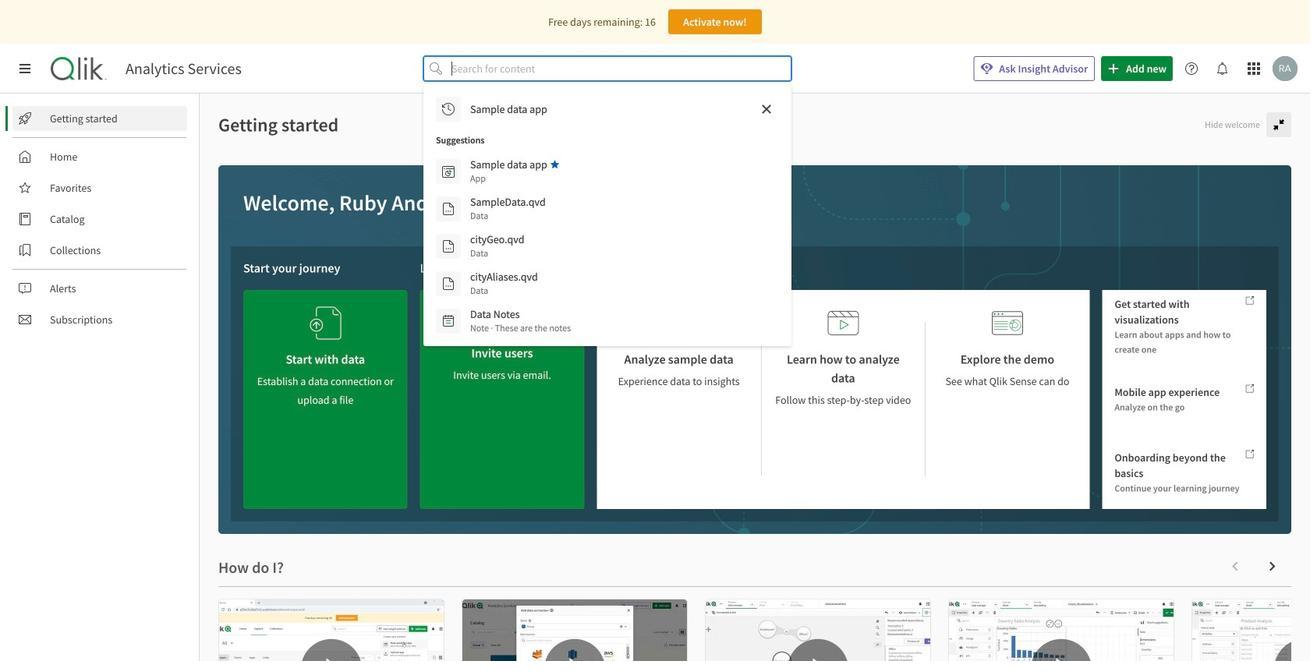 Task type: locate. For each thing, give the bounding box(es) containing it.
hide welcome image
[[1273, 119, 1286, 131]]

main content
[[200, 94, 1311, 662]]

sampledata.qvd element
[[470, 195, 546, 209]]

Search for content text field
[[449, 56, 792, 81]]

these are the notes element
[[470, 321, 571, 335]]

analytics services element
[[126, 59, 242, 78]]

list box
[[430, 90, 786, 340]]

ruby anderson image
[[1273, 56, 1298, 81]]



Task type: describe. For each thing, give the bounding box(es) containing it.
explore the demo image
[[992, 303, 1024, 344]]

learn how to analyze data image
[[828, 303, 859, 344]]

start with data image
[[310, 303, 341, 344]]

cityaliases.qvd element
[[470, 270, 538, 284]]

analyze sample data image
[[664, 303, 695, 344]]

sample data app element
[[470, 158, 547, 172]]

invite users image
[[487, 296, 518, 338]]

data notes element
[[470, 307, 520, 321]]

citygeo.qvd element
[[470, 232, 525, 247]]

navigation pane element
[[0, 100, 199, 339]]

close sidebar menu image
[[19, 62, 31, 75]]



Task type: vqa. For each thing, say whether or not it's contained in the screenshot.
the create
no



